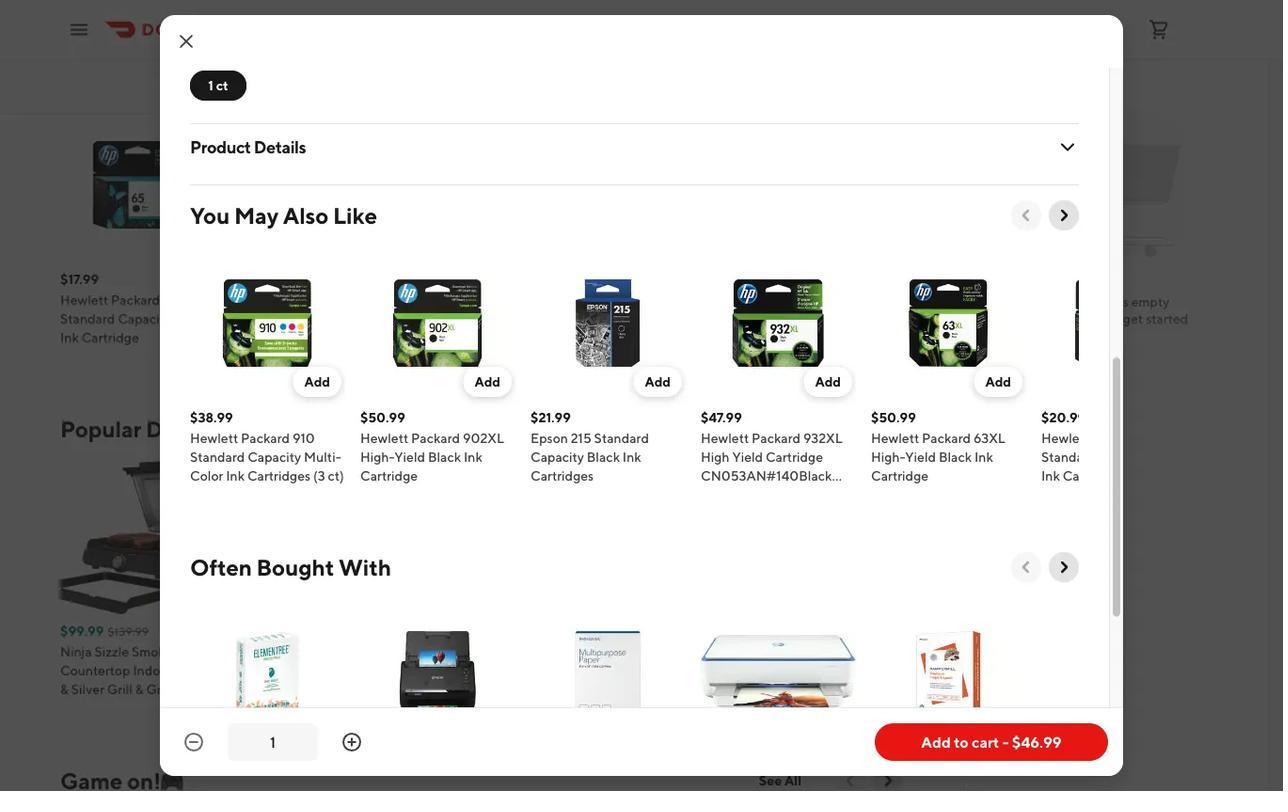 Task type: describe. For each thing, give the bounding box(es) containing it.
cartridge for $20.99 hewlett packard 62 standard capacity black ink cartridge
[[1063, 469, 1120, 484]]

$129.99
[[448, 625, 489, 638]]

50"
[[351, 663, 373, 679]]

$139.99
[[108, 625, 149, 638]]

(500
[[231, 330, 262, 346]]

hewlett for hewlett packard 65 standard capacity black ink cartridge
[[60, 293, 108, 308]]

supplies
[[166, 64, 255, 91]]

$379.99
[[284, 625, 327, 638]]

910 for black
[[844, 293, 866, 308]]

your
[[1064, 294, 1091, 310]]

7"
[[669, 663, 681, 679]]

hewlett for hewlett packard 910 standard capacity black ink cartridge
[[741, 293, 790, 308]]

ink inside the $38.99 hewlett packard 910 standard capacity multi- color ink cartridges (3 ct)
[[226, 469, 245, 484]]

black inside $21.99 epson 215 standard capacity black ink cartridges
[[587, 450, 620, 465]]

$59.99 for google
[[571, 624, 615, 639]]

griddle
[[146, 682, 192, 698]]

$279.99
[[231, 624, 280, 639]]

high- inside $58.49 brother tn660 high- yield black toner cartridge
[[496, 293, 530, 308]]

$58.49 brother tn660 high- yield black toner cartridge
[[401, 272, 530, 346]]

epson 215 standard capacity black ink cartridges image
[[531, 246, 686, 401]]

ink inside $50.99 hewlett packard 63xl high-yield black ink cartridge
[[975, 450, 993, 465]]

standard inside $21.99 epson 215 standard capacity black ink cartridges
[[594, 431, 649, 446]]

add inside your cart is empty add items to get started
[[1045, 311, 1071, 326]]

0 vertical spatial insignia multipurpose 8.5" x 11" white paper (500 ct) image
[[231, 108, 386, 263]]

packard for hewlett packard 910 standard capacity black ink cartridge
[[792, 293, 841, 308]]

adapter
[[822, 663, 872, 679]]

hewlett packard 65 standard capacity black ink cartridge image
[[60, 108, 215, 263]]

$38.99
[[190, 410, 233, 426]]

$50.99 for $50.99 hewlett packard 902xl high-yield black ink cartridge
[[360, 410, 405, 426]]

assistant
[[571, 701, 626, 716]]

2 horizontal spatial &
[[147, 64, 162, 91]]

cartridge for $50.99 hewlett packard 63xl high-yield black ink cartridge
[[871, 469, 929, 484]]

one inside $59.99 $99.99 canon pixma wireless all-in-one black inkjet printer tr4720
[[610, 311, 636, 327]]

is
[[1120, 294, 1129, 310]]

$15.00
[[741, 624, 785, 639]]

product details
[[190, 137, 306, 157]]

watt
[[800, 645, 830, 660]]

-
[[1003, 733, 1009, 751]]

63xl
[[974, 431, 1006, 446]]

1 horizontal spatial google
[[646, 682, 691, 698]]

chalk
[[571, 663, 606, 679]]

$15.00 $19.00 apple 20 watt usb-c power white adapter
[[741, 624, 876, 679]]

multi-
[[304, 450, 341, 465]]

add for $38.99 hewlett packard 910 standard capacity multi- color ink cartridges (3 ct)
[[304, 374, 330, 390]]

standard for hewlett packard 62 standard capacity black ink cartridge
[[1042, 450, 1096, 465]]

ct) inside $9.29 insignia multipurpose 8.5" x 11" white paper (500 ct)
[[265, 330, 281, 346]]

printer inside $59.99 $99.99 canon pixma wireless all-in-one black inkjet printer tr4720
[[571, 330, 612, 346]]

bought
[[256, 554, 334, 581]]

elementree 500 sheets per ream 8.5" x 11" white printer paper image
[[190, 598, 345, 753]]

black inside $17.99 hewlett packard 65 standard capacity black ink cartridge
[[174, 311, 207, 327]]

910 for multi-
[[293, 431, 315, 446]]

pixma for in-
[[443, 645, 487, 660]]

ink inside $17.99 hewlett packard 65 standard capacity black ink cartridge
[[60, 330, 79, 346]]

$20.99 for $20.99 hewlett packard 910 standard capacity black ink cartridge
[[741, 272, 786, 287]]

packard for hewlett packard 932xl high yield cartridge cn053an#140black black ink
[[752, 431, 801, 446]]

$59.99 $99.99 canon pixma wireless all-in-one black inkjet printer tr4720
[[571, 272, 712, 346]]

11"
[[266, 311, 281, 327]]

ninja
[[60, 645, 92, 660]]

packard for hewlett packard 902xl high-yield black ink cartridge
[[411, 431, 460, 446]]

capacity for hewlett packard 910 standard capacity multi- color ink cartridges (3 ct)
[[248, 450, 301, 465]]

1 ct button
[[190, 71, 247, 101]]

1 vertical spatial insignia multipurpose 8.5" x 11" white paper (500 ct) image
[[531, 598, 686, 753]]

started
[[1146, 311, 1189, 326]]

packard for hewlett packard 910 standard capacity multi- color ink cartridges (3 ct)
[[241, 431, 290, 446]]

next button of carousel image
[[879, 772, 898, 791]]

samsung
[[231, 645, 285, 660]]

indoor
[[133, 663, 173, 679]]

$20.99 hewlett packard 910 standard capacity black ink cartridge
[[741, 272, 888, 346]]

canon for wireless
[[401, 645, 441, 660]]

(3
[[313, 469, 325, 484]]

$21.99 epson 215 standard capacity black ink cartridges
[[531, 410, 649, 484]]

$9.29
[[231, 272, 266, 287]]

usb-
[[833, 645, 866, 660]]

brother tn660 high-yield black toner cartridge image
[[401, 108, 556, 263]]

standard for hewlett packard 910 standard capacity multi- color ink cartridges (3 ct)
[[190, 450, 245, 465]]

$47.99
[[701, 410, 742, 426]]

wireless inside $59.99 $99.99 canon pixma wireless all-in-one black inkjet printer tr4720
[[660, 293, 712, 308]]

$99.99 for $9.29 insignia multipurpose 8.5" x 11" white paper (500 ct)
[[618, 273, 656, 286]]

ts6420a
[[490, 645, 545, 660]]

silver
[[71, 682, 104, 698]]

high
[[701, 450, 730, 465]]

$50.99 hewlett packard 902xl high-yield black ink cartridge
[[360, 410, 504, 484]]

$59.99 for canon
[[571, 272, 615, 287]]

increase quantity by 1 image
[[341, 731, 363, 754]]

add for $21.99 epson 215 standard capacity black ink cartridges
[[645, 374, 671, 390]]

$9.29 insignia multipurpose 8.5" x 11" white paper (500 ct)
[[231, 272, 360, 346]]

tu690t
[[322, 645, 373, 660]]

capacity for hewlett packard 65 standard capacity black ink cartridge
[[118, 311, 171, 327]]

$50.99 hewlett packard 63xl high-yield black ink cartridge
[[871, 410, 1006, 484]]

ink inside $50.99 hewlett packard 902xl high-yield black ink cartridge
[[464, 450, 483, 465]]

black inside $20.99 hewlett packard 910 standard capacity black ink cartridge
[[855, 311, 888, 327]]

high- for $50.99 hewlett packard 63xl high-yield black ink cartridge
[[871, 450, 905, 465]]

ink inside $20.99 hewlett packard 62 standard capacity black ink cartridge
[[1042, 469, 1060, 484]]

hewlett packard 910 standard capacity multi-color ink cartridges (3 ct) image
[[190, 246, 345, 401]]

pixma for one
[[614, 293, 658, 308]]

like
[[333, 202, 377, 229]]

0 horizontal spatial &
[[60, 682, 69, 698]]

cartridge for $20.99 hewlett packard 910 standard capacity black ink cartridge
[[763, 330, 820, 346]]

capacity inside $21.99 epson 215 standard capacity black ink cartridges
[[531, 450, 584, 465]]

countertop
[[60, 663, 130, 679]]

cartridges inside $21.99 epson 215 standard capacity black ink cartridges
[[531, 469, 594, 484]]

yield inside $58.49 brother tn660 high- yield black toner cartridge
[[401, 311, 432, 327]]

1 vertical spatial previous button of carousel image
[[1017, 558, 1036, 577]]

yield for $50.99 hewlett packard 902xl high-yield black ink cartridge
[[395, 450, 425, 465]]

ct) inside the $38.99 hewlett packard 910 standard capacity multi- color ink cartridges (3 ct)
[[328, 469, 344, 484]]

previous button of carousel image for 2nd 'see all' link from the top of the page
[[841, 772, 860, 791]]

smokeless
[[132, 645, 195, 660]]

4k
[[298, 663, 315, 679]]

popular deals
[[60, 416, 204, 443]]

black inside $47.99 hewlett packard 932xl high yield cartridge cn053an#140black black ink
[[701, 487, 734, 503]]

2nd
[[618, 645, 641, 660]]

printer inside $69.99 $129.99 canon pixma ts6420a wireless all-in-one inkjet black printer
[[474, 682, 515, 698]]

printers & supplies link
[[60, 63, 255, 93]]

smart inside $59.99 $99.99 google 2nd generation chalk nest hub 7" smart display with google assistant
[[683, 663, 719, 679]]

color
[[190, 469, 223, 484]]

black inside $50.99 hewlett packard 63xl high-yield black ink cartridge
[[939, 450, 972, 465]]

capacity for hewlett packard 62 standard capacity black ink cartridge
[[1099, 450, 1153, 465]]

see all for 2nd 'see all' link from the top of the page
[[759, 773, 802, 789]]

epson
[[531, 431, 568, 446]]

power
[[741, 663, 780, 679]]

ink inside $47.99 hewlett packard 932xl high yield cartridge cn053an#140black black ink
[[737, 487, 755, 503]]

1
[[208, 78, 213, 94]]

$19.00
[[789, 625, 826, 638]]

capacity for hewlett packard 910 standard capacity black ink cartridge
[[799, 311, 853, 327]]

generation
[[644, 645, 712, 660]]

all for second 'see all' link from the bottom
[[785, 422, 802, 437]]

$20.99 hewlett packard 62 standard capacity black ink cartridge
[[1042, 410, 1189, 484]]

canon pixma ts6420a wireless all-in-one inkjet black printer image
[[401, 460, 556, 615]]

hewlett packard 63xl high-yield black ink cartridge image
[[871, 246, 1026, 401]]

$47.99 hewlett packard 932xl high yield cartridge cn053an#140black black ink
[[701, 410, 843, 503]]

hammermill premium multipurpose 8.5" x 11" white paper image
[[871, 598, 1026, 753]]

all- inside $69.99 $129.99 canon pixma ts6420a wireless all-in-one inkjet black printer
[[455, 663, 477, 679]]

hewlett for hewlett packard 932xl high yield cartridge cn053an#140black black ink
[[701, 431, 749, 446]]

215
[[571, 431, 592, 446]]

0 items, open order cart image
[[1148, 18, 1170, 41]]

in-
[[593, 311, 610, 327]]

printers & supplies
[[60, 64, 255, 91]]

get
[[1124, 311, 1144, 326]]

wireless inside $69.99 $129.99 canon pixma ts6420a wireless all-in-one inkjet black printer
[[401, 663, 453, 679]]

yield for $50.99 hewlett packard 63xl high-yield black ink cartridge
[[905, 450, 936, 465]]

$99.99 for $279.99 $379.99 samsung class tu690t series led 4k uhd 50" tizen smart tv
[[618, 625, 656, 638]]

$69.99
[[401, 624, 444, 639]]

add to cart - $46.99
[[921, 733, 1062, 751]]



Task type: locate. For each thing, give the bounding box(es) containing it.
1 vertical spatial google
[[646, 682, 691, 698]]

dialog containing you may also like
[[160, 15, 1197, 791]]

with
[[339, 554, 391, 581]]

hewlett inside $50.99 hewlett packard 63xl high-yield black ink cartridge
[[871, 431, 920, 446]]

cartridge for $17.99 hewlett packard 65 standard capacity black ink cartridge
[[82, 330, 139, 346]]

popular deals link
[[60, 414, 204, 445]]

$20.99 inside $20.99 hewlett packard 910 standard capacity black ink cartridge
[[741, 272, 786, 287]]

one down ts6420a
[[495, 663, 521, 679]]

all- inside $59.99 $99.99 canon pixma wireless all-in-one black inkjet printer tr4720
[[571, 311, 593, 327]]

high- inside $50.99 hewlett packard 902xl high-yield black ink cartridge
[[360, 450, 395, 465]]

black inside $59.99 $99.99 canon pixma wireless all-in-one black inkjet printer tr4720
[[639, 311, 672, 327]]

white down 20 in the right of the page
[[782, 663, 820, 679]]

inkjet right in-
[[675, 311, 709, 327]]

notification bell image
[[1103, 18, 1125, 41]]

1 horizontal spatial $50.99
[[871, 410, 916, 426]]

1 horizontal spatial cartridges
[[531, 469, 594, 484]]

1 vertical spatial inkjet
[[401, 682, 435, 698]]

1 vertical spatial pixma
[[443, 645, 487, 660]]

canon inside $69.99 $129.99 canon pixma ts6420a wireless all-in-one inkjet black printer
[[401, 645, 441, 660]]

details
[[254, 137, 306, 157]]

cartridges left (3
[[247, 469, 311, 484]]

1 horizontal spatial white
[[782, 663, 820, 679]]

hewlett for hewlett packard 902xl high-yield black ink cartridge
[[360, 431, 409, 446]]

2 all from the top
[[785, 773, 802, 789]]

1 horizontal spatial wireless
[[660, 293, 712, 308]]

add for $47.99 hewlett packard 932xl high yield cartridge cn053an#140black black ink
[[815, 374, 841, 390]]

see all
[[759, 422, 802, 437], [759, 773, 802, 789]]

see
[[759, 422, 782, 437], [759, 773, 782, 789]]

add down tr4720
[[645, 374, 671, 390]]

1 $50.99 from the left
[[360, 410, 405, 426]]

google down 7"
[[646, 682, 691, 698]]

items
[[1073, 311, 1106, 326]]

all
[[785, 422, 802, 437], [785, 773, 802, 789]]

previous button of carousel image for second 'see all' link from the bottom
[[841, 420, 860, 439]]

0 vertical spatial all
[[785, 422, 802, 437]]

cart inside button
[[972, 733, 1000, 751]]

1 vertical spatial $20.99
[[1042, 410, 1086, 426]]

packard for hewlett packard 65 standard capacity black ink cartridge
[[111, 293, 160, 308]]

0 vertical spatial $20.99
[[741, 272, 786, 287]]

see for second 'see all' link from the bottom
[[759, 422, 782, 437]]

$99.99 up tr4720
[[618, 273, 656, 286]]

cartridge inside $47.99 hewlett packard 932xl high yield cartridge cn053an#140black black ink
[[766, 450, 823, 465]]

2 vertical spatial next button of carousel image
[[1055, 558, 1074, 577]]

add down paper
[[304, 374, 330, 390]]

black inside $20.99 hewlett packard 62 standard capacity black ink cartridge
[[1155, 450, 1189, 465]]

pixma inside $69.99 $129.99 canon pixma ts6420a wireless all-in-one inkjet black printer
[[443, 645, 487, 660]]

0 vertical spatial smart
[[683, 663, 719, 679]]

smart right 7"
[[683, 663, 719, 679]]

printer
[[571, 330, 612, 346], [474, 682, 515, 698]]

0 vertical spatial see all
[[759, 422, 802, 437]]

1 see from the top
[[759, 422, 782, 437]]

1 vertical spatial 910
[[293, 431, 315, 446]]

1 vertical spatial see
[[759, 773, 782, 789]]

ninja sizzle smokeless countertop indoor grey & silver grill & griddle image
[[60, 460, 215, 615]]

close image
[[175, 30, 198, 53]]

add to cart - $46.99 button
[[875, 724, 1108, 761]]

1 vertical spatial printer
[[474, 682, 515, 698]]

pixma
[[614, 293, 658, 308], [443, 645, 487, 660]]

ct) right (3
[[328, 469, 344, 484]]

all for 2nd 'see all' link from the top of the page
[[785, 773, 802, 789]]

inkjet inside $69.99 $129.99 canon pixma ts6420a wireless all-in-one inkjet black printer
[[401, 682, 435, 698]]

packard inside $20.99 hewlett packard 62 standard capacity black ink cartridge
[[1092, 431, 1141, 446]]

0 horizontal spatial 910
[[293, 431, 315, 446]]

inkjet
[[675, 311, 709, 327], [401, 682, 435, 698]]

standard inside $20.99 hewlett packard 910 standard capacity black ink cartridge
[[741, 311, 796, 327]]

capacity inside $17.99 hewlett packard 65 standard capacity black ink cartridge
[[118, 311, 171, 327]]

hewlett for hewlett packard 63xl high-yield black ink cartridge
[[871, 431, 920, 446]]

add down your at the right top
[[1045, 311, 1071, 326]]

& left silver at the left bottom of page
[[60, 682, 69, 698]]

popular
[[60, 416, 141, 443]]

hewlett packard 902xl high-yield black ink cartridge image
[[360, 246, 516, 401]]

1 horizontal spatial printer
[[571, 330, 612, 346]]

0 vertical spatial previous button of carousel image
[[841, 420, 860, 439]]

standard for hewlett packard 910 standard capacity black ink cartridge
[[741, 311, 796, 327]]

also
[[283, 202, 329, 229]]

1 vertical spatial next button of carousel image
[[879, 420, 898, 439]]

add for $50.99 hewlett packard 902xl high-yield black ink cartridge
[[475, 374, 501, 390]]

your cart is empty add items to get started
[[1045, 294, 1189, 326]]

cartridge
[[82, 330, 139, 346], [401, 330, 458, 346], [763, 330, 820, 346], [766, 450, 823, 465], [360, 469, 418, 484], [871, 469, 929, 484], [1063, 469, 1120, 484]]

$99.99 inside $99.99 $139.99 ninja sizzle smokeless countertop indoor grey & silver grill & griddle
[[60, 624, 104, 639]]

$99.99
[[618, 273, 656, 286], [60, 624, 104, 639], [618, 625, 656, 638]]

often bought with
[[190, 554, 391, 581]]

0 horizontal spatial printer
[[474, 682, 515, 698]]

ct
[[216, 78, 228, 94]]

cart left is
[[1094, 294, 1117, 310]]

$21.99
[[531, 410, 571, 426]]

high- for $50.99 hewlett packard 902xl high-yield black ink cartridge
[[360, 450, 395, 465]]

$99.99 inside $59.99 $99.99 google 2nd generation chalk nest hub 7" smart display with google assistant
[[618, 625, 656, 638]]

apple 20 watt usb-c power white adapter image
[[741, 460, 897, 615]]

1 horizontal spatial inkjet
[[675, 311, 709, 327]]

0 vertical spatial ct)
[[265, 330, 281, 346]]

hewlett packard 910 standard capacity black ink cartridge image
[[741, 108, 897, 263]]

0 vertical spatial google
[[571, 645, 616, 660]]

0 horizontal spatial canon
[[401, 645, 441, 660]]

1 all from the top
[[785, 422, 802, 437]]

1 vertical spatial all-
[[455, 663, 477, 679]]

smart down led
[[265, 682, 301, 698]]

all-
[[571, 311, 593, 327], [455, 663, 477, 679]]

20
[[780, 645, 797, 660]]

$69.99 $129.99 canon pixma ts6420a wireless all-in-one inkjet black printer
[[401, 624, 545, 698]]

led
[[269, 663, 296, 679]]

& right the grill
[[135, 682, 144, 698]]

grey
[[175, 663, 205, 679]]

$17.99
[[60, 272, 99, 287]]

2 $50.99 from the left
[[871, 410, 916, 426]]

hewlett inside $20.99 hewlett packard 62 standard capacity black ink cartridge
[[1042, 431, 1090, 446]]

hewlett packard 932xl high yield cartridge cn053an#140black black ink image
[[701, 246, 856, 401]]

0 horizontal spatial wireless
[[401, 663, 453, 679]]

0 horizontal spatial google
[[571, 645, 616, 660]]

empty
[[1132, 294, 1170, 310]]

pixma up tr4720
[[614, 293, 658, 308]]

1 vertical spatial see all link
[[748, 766, 813, 791]]

grill
[[107, 682, 133, 698]]

hewlett inside $20.99 hewlett packard 910 standard capacity black ink cartridge
[[741, 293, 790, 308]]

packard for hewlett packard 63xl high-yield black ink cartridge
[[922, 431, 971, 446]]

$59.99 inside $59.99 $99.99 canon pixma wireless all-in-one black inkjet printer tr4720
[[571, 272, 615, 287]]

cartridges inside the $38.99 hewlett packard 910 standard capacity multi- color ink cartridges (3 ct)
[[247, 469, 311, 484]]

white inside $15.00 $19.00 apple 20 watt usb-c power white adapter
[[782, 663, 820, 679]]

black inside $58.49 brother tn660 high- yield black toner cartridge
[[434, 311, 467, 327]]

$59.99 up in-
[[571, 272, 615, 287]]

$46.99
[[1012, 733, 1062, 751]]

1 horizontal spatial canon
[[571, 293, 611, 308]]

cart left '-'
[[972, 733, 1000, 751]]

epson fastfoto ff-680w wireless high-speed photo black scanner image
[[360, 598, 516, 753]]

0 horizontal spatial one
[[495, 663, 521, 679]]

0 horizontal spatial $50.99
[[360, 410, 405, 426]]

black inside $69.99 $129.99 canon pixma ts6420a wireless all-in-one inkjet black printer
[[438, 682, 471, 698]]

1 vertical spatial white
[[782, 663, 820, 679]]

canon up in-
[[571, 293, 611, 308]]

canon for all-
[[571, 293, 611, 308]]

class
[[288, 645, 320, 660]]

1 vertical spatial cart
[[972, 733, 1000, 751]]

0 horizontal spatial pixma
[[443, 645, 487, 660]]

yield inside $47.99 hewlett packard 932xl high yield cartridge cn053an#140black black ink
[[732, 450, 763, 465]]

0 vertical spatial printer
[[571, 330, 612, 346]]

hewlett for hewlett packard 62 standard capacity black ink cartridge
[[1042, 431, 1090, 446]]

to left '-'
[[954, 733, 969, 751]]

1 text field
[[239, 732, 307, 753]]

tv
[[304, 682, 321, 698]]

1 cartridges from the left
[[247, 469, 311, 484]]

$50.99
[[360, 410, 405, 426], [871, 410, 916, 426]]

packard
[[111, 293, 160, 308], [792, 293, 841, 308], [241, 431, 290, 446], [411, 431, 460, 446], [752, 431, 801, 446], [922, 431, 971, 446], [1092, 431, 1141, 446]]

packard inside $50.99 hewlett packard 902xl high-yield black ink cartridge
[[411, 431, 460, 446]]

series
[[231, 663, 267, 679]]

1 $59.99 from the top
[[571, 272, 615, 287]]

cartridge for $50.99 hewlett packard 902xl high-yield black ink cartridge
[[360, 469, 418, 484]]

canon
[[571, 293, 611, 308], [401, 645, 441, 660]]

standard for hewlett packard 65 standard capacity black ink cartridge
[[60, 311, 115, 327]]

next button of carousel image for often bought with
[[1055, 558, 1074, 577]]

standard inside $20.99 hewlett packard 62 standard capacity black ink cartridge
[[1042, 450, 1096, 465]]

white inside $9.29 insignia multipurpose 8.5" x 11" white paper (500 ct)
[[284, 311, 322, 327]]

capacity inside the $38.99 hewlett packard 910 standard capacity multi- color ink cartridges (3 ct)
[[248, 450, 301, 465]]

$59.99 inside $59.99 $99.99 google 2nd generation chalk nest hub 7" smart display with google assistant
[[571, 624, 615, 639]]

&
[[147, 64, 162, 91], [60, 682, 69, 698], [135, 682, 144, 698]]

0 vertical spatial 910
[[844, 293, 866, 308]]

1 horizontal spatial to
[[1108, 311, 1121, 326]]

to
[[1108, 311, 1121, 326], [954, 733, 969, 751]]

inkjet for canon pixma ts6420a wireless all-in-one inkjet black printer
[[401, 682, 435, 698]]

0 horizontal spatial insignia multipurpose 8.5" x 11" white paper (500 ct) image
[[231, 108, 386, 263]]

empty retail cart image
[[1028, 94, 1205, 271]]

to inside button
[[954, 733, 969, 751]]

$99.99 $139.99 ninja sizzle smokeless countertop indoor grey & silver grill & griddle
[[60, 624, 205, 698]]

1 horizontal spatial high-
[[496, 293, 530, 308]]

0 horizontal spatial high-
[[360, 450, 395, 465]]

canon down $69.99
[[401, 645, 441, 660]]

0 horizontal spatial $20.99
[[741, 272, 786, 287]]

0 horizontal spatial all-
[[455, 663, 477, 679]]

google up chalk
[[571, 645, 616, 660]]

yield inside $50.99 hewlett packard 902xl high-yield black ink cartridge
[[395, 450, 425, 465]]

yield for $47.99 hewlett packard 932xl high yield cartridge cn053an#140black black ink
[[732, 450, 763, 465]]

add up 902xl
[[475, 374, 501, 390]]

tizen
[[231, 682, 263, 698]]

samsung class tu690t series led 4k uhd 50" tizen smart tv image
[[231, 460, 386, 615]]

add inside button
[[921, 733, 951, 751]]

910 inside $20.99 hewlett packard 910 standard capacity black ink cartridge
[[844, 293, 866, 308]]

0 vertical spatial see all link
[[748, 414, 813, 445]]

0 vertical spatial see
[[759, 422, 782, 437]]

google 2nd generation chalk nest hub 7" smart display with google assistant image
[[571, 460, 726, 615]]

standard inside the $38.99 hewlett packard 910 standard capacity multi- color ink cartridges (3 ct)
[[190, 450, 245, 465]]

next button of carousel image for you may also like
[[1055, 207, 1074, 225]]

cartridge inside $17.99 hewlett packard 65 standard capacity black ink cartridge
[[82, 330, 139, 346]]

0 vertical spatial next button of carousel image
[[1055, 207, 1074, 225]]

62
[[1144, 431, 1160, 446]]

pixma inside $59.99 $99.99 canon pixma wireless all-in-one black inkjet printer tr4720
[[614, 293, 658, 308]]

smart inside $279.99 $379.99 samsung class tu690t series led 4k uhd 50" tizen smart tv
[[265, 682, 301, 698]]

packard inside $50.99 hewlett packard 63xl high-yield black ink cartridge
[[922, 431, 971, 446]]

1 vertical spatial ct)
[[328, 469, 344, 484]]

1 vertical spatial all
[[785, 773, 802, 789]]

often
[[190, 554, 252, 581]]

1 see all link from the top
[[748, 414, 813, 445]]

previous button of carousel image
[[1017, 207, 1036, 225]]

2 cartridges from the left
[[531, 469, 594, 484]]

$99.99 up 2nd
[[618, 625, 656, 638]]

$20.99 for $20.99 hewlett packard 62 standard capacity black ink cartridge
[[1042, 410, 1086, 426]]

packard inside the $38.99 hewlett packard 910 standard capacity multi- color ink cartridges (3 ct)
[[241, 431, 290, 446]]

packard inside $47.99 hewlett packard 932xl high yield cartridge cn053an#140black black ink
[[752, 431, 801, 446]]

cartridge inside $58.49 brother tn660 high- yield black toner cartridge
[[401, 330, 458, 346]]

$50.99 for $50.99 hewlett packard 63xl high-yield black ink cartridge
[[871, 410, 916, 426]]

1 horizontal spatial $20.99
[[1042, 410, 1086, 426]]

c
[[866, 645, 876, 660]]

one inside $69.99 $129.99 canon pixma ts6420a wireless all-in-one inkjet black printer
[[495, 663, 521, 679]]

ink inside $20.99 hewlett packard 910 standard capacity black ink cartridge
[[741, 330, 760, 346]]

1 horizontal spatial one
[[610, 311, 636, 327]]

$38.99 hewlett packard 910 standard capacity multi- color ink cartridges (3 ct)
[[190, 410, 344, 484]]

0 vertical spatial pixma
[[614, 293, 658, 308]]

0 vertical spatial $59.99
[[571, 272, 615, 287]]

add left '-'
[[921, 733, 951, 751]]

0 horizontal spatial to
[[954, 733, 969, 751]]

1 see all from the top
[[759, 422, 802, 437]]

brother
[[401, 293, 447, 308]]

cartridge inside $50.99 hewlett packard 63xl high-yield black ink cartridge
[[871, 469, 929, 484]]

1 vertical spatial $59.99
[[571, 624, 615, 639]]

cart inside your cart is empty add items to get started
[[1094, 294, 1117, 310]]

hewlett inside $50.99 hewlett packard 902xl high-yield black ink cartridge
[[360, 431, 409, 446]]

open menu image
[[68, 18, 90, 41]]

1 horizontal spatial cart
[[1094, 294, 1117, 310]]

insignia
[[231, 293, 277, 308]]

2 see from the top
[[759, 773, 782, 789]]

you
[[190, 202, 230, 229]]

0 vertical spatial inkjet
[[675, 311, 709, 327]]

tr4720
[[615, 330, 663, 346]]

1 horizontal spatial pixma
[[614, 293, 658, 308]]

hewlett inside the $38.99 hewlett packard 910 standard capacity multi- color ink cartridges (3 ct)
[[190, 431, 238, 446]]

1 vertical spatial one
[[495, 663, 521, 679]]

1 horizontal spatial ct)
[[328, 469, 344, 484]]

sizzle
[[94, 645, 129, 660]]

inkjet inside $59.99 $99.99 canon pixma wireless all-in-one black inkjet printer tr4720
[[675, 311, 709, 327]]

wireless down $69.99
[[401, 663, 453, 679]]

1 vertical spatial to
[[954, 733, 969, 751]]

packard inside $17.99 hewlett packard 65 standard capacity black ink cartridge
[[111, 293, 160, 308]]

1 vertical spatial smart
[[265, 682, 301, 698]]

1 horizontal spatial 910
[[844, 293, 866, 308]]

capacity inside $20.99 hewlett packard 62 standard capacity black ink cartridge
[[1099, 450, 1153, 465]]

paper
[[324, 311, 360, 327]]

& right printers
[[147, 64, 162, 91]]

wireless up tr4720
[[660, 293, 712, 308]]

65
[[163, 293, 179, 308]]

0 vertical spatial to
[[1108, 311, 1121, 326]]

1 vertical spatial canon
[[401, 645, 441, 660]]

high- inside $50.99 hewlett packard 63xl high-yield black ink cartridge
[[871, 450, 905, 465]]

0 horizontal spatial ct)
[[265, 330, 281, 346]]

1 vertical spatial see all
[[759, 773, 802, 789]]

to inside your cart is empty add items to get started
[[1108, 311, 1121, 326]]

previous button of carousel image
[[841, 420, 860, 439], [1017, 558, 1036, 577], [841, 772, 860, 791]]

0 vertical spatial all-
[[571, 311, 593, 327]]

2 see all from the top
[[759, 773, 802, 789]]

pixma down $129.99
[[443, 645, 487, 660]]

cart
[[1094, 294, 1117, 310], [972, 733, 1000, 751]]

0 horizontal spatial smart
[[265, 682, 301, 698]]

cartridges down epson
[[531, 469, 594, 484]]

$99.99 inside $59.99 $99.99 canon pixma wireless all-in-one black inkjet printer tr4720
[[618, 273, 656, 286]]

hewlett inside $47.99 hewlett packard 932xl high yield cartridge cn053an#140black black ink
[[701, 431, 749, 446]]

add for $50.99 hewlett packard 63xl high-yield black ink cartridge
[[985, 374, 1011, 390]]

capacity inside $20.99 hewlett packard 910 standard capacity black ink cartridge
[[799, 311, 853, 327]]

x
[[257, 311, 264, 327]]

$20.99 inside $20.99 hewlett packard 62 standard capacity black ink cartridge
[[1042, 410, 1086, 426]]

dialog
[[160, 15, 1197, 791]]

1 vertical spatial wireless
[[401, 663, 453, 679]]

2 horizontal spatial high-
[[871, 450, 905, 465]]

see for 2nd 'see all' link from the top of the page
[[759, 773, 782, 789]]

you may also like
[[190, 202, 377, 229]]

packard inside $20.99 hewlett packard 910 standard capacity black ink cartridge
[[792, 293, 841, 308]]

white down multipurpose
[[284, 311, 322, 327]]

cartridge inside $50.99 hewlett packard 902xl high-yield black ink cartridge
[[360, 469, 418, 484]]

2 $59.99 from the top
[[571, 624, 615, 639]]

932xl
[[803, 431, 843, 446]]

ct) down 11"
[[265, 330, 281, 346]]

ink inside $21.99 epson 215 standard capacity black ink cartridges
[[623, 450, 641, 465]]

1 horizontal spatial insignia multipurpose 8.5" x 11" white paper (500 ct) image
[[531, 598, 686, 753]]

canon inside $59.99 $99.99 canon pixma wireless all-in-one black inkjet printer tr4720
[[571, 293, 611, 308]]

$59.99 up chalk
[[571, 624, 615, 639]]

0 horizontal spatial cart
[[972, 733, 1000, 751]]

0 vertical spatial canon
[[571, 293, 611, 308]]

high-
[[496, 293, 530, 308], [360, 450, 395, 465], [871, 450, 905, 465]]

see all for second 'see all' link from the bottom
[[759, 422, 802, 437]]

inkjet for canon pixma wireless all-in-one black inkjet printer tr4720
[[675, 311, 709, 327]]

add
[[1045, 311, 1071, 326], [304, 374, 330, 390], [475, 374, 501, 390], [645, 374, 671, 390], [815, 374, 841, 390], [985, 374, 1011, 390], [921, 733, 951, 751]]

canon pixma wireless all-in-one black inkjet printer tr4720 image
[[571, 108, 726, 263]]

0 vertical spatial white
[[284, 311, 322, 327]]

1 horizontal spatial &
[[135, 682, 144, 698]]

google
[[571, 645, 616, 660], [646, 682, 691, 698]]

1 horizontal spatial all-
[[571, 311, 593, 327]]

white
[[284, 311, 322, 327], [782, 663, 820, 679]]

yield inside $50.99 hewlett packard 63xl high-yield black ink cartridge
[[905, 450, 936, 465]]

add up 63xl
[[985, 374, 1011, 390]]

deals
[[146, 416, 204, 443]]

with
[[618, 682, 644, 698]]

0 horizontal spatial cartridges
[[247, 469, 311, 484]]

insignia multipurpose 8.5" x 11" white paper (500 ct) image
[[231, 108, 386, 263], [531, 598, 686, 753]]

display
[[571, 682, 615, 698]]

hewlett
[[60, 293, 108, 308], [741, 293, 790, 308], [190, 431, 238, 446], [360, 431, 409, 446], [701, 431, 749, 446], [871, 431, 920, 446], [1042, 431, 1090, 446]]

add up 932xl
[[815, 374, 841, 390]]

cn053an#140black
[[701, 469, 832, 484]]

nest
[[609, 663, 637, 679]]

hewlett for hewlett packard 910 standard capacity multi- color ink cartridges (3 ct)
[[190, 431, 238, 446]]

$50.99 inside $50.99 hewlett packard 63xl high-yield black ink cartridge
[[871, 410, 916, 426]]

hewlett inside $17.99 hewlett packard 65 standard capacity black ink cartridge
[[60, 293, 108, 308]]

$279.99 $379.99 samsung class tu690t series led 4k uhd 50" tizen smart tv
[[231, 624, 373, 698]]

ct)
[[265, 330, 281, 346], [328, 469, 344, 484]]

910 inside the $38.99 hewlett packard 910 standard capacity multi- color ink cartridges (3 ct)
[[293, 431, 315, 446]]

$59.99 $99.99 google 2nd generation chalk nest hub 7" smart display with google assistant
[[571, 624, 719, 716]]

cartridge inside $20.99 hewlett packard 910 standard capacity black ink cartridge
[[763, 330, 820, 346]]

2 see all link from the top
[[748, 766, 813, 791]]

inkjet down $69.99
[[401, 682, 435, 698]]

one up tr4720
[[610, 311, 636, 327]]

$58.49
[[401, 272, 444, 287]]

1 horizontal spatial smart
[[683, 663, 719, 679]]

$50.99 inside $50.99 hewlett packard 902xl high-yield black ink cartridge
[[360, 410, 405, 426]]

packard for hewlett packard 62 standard capacity black ink cartridge
[[1092, 431, 1141, 446]]

$99.99 up ninja
[[60, 624, 104, 639]]

2 vertical spatial previous button of carousel image
[[841, 772, 860, 791]]

next button of carousel image
[[1055, 207, 1074, 225], [879, 420, 898, 439], [1055, 558, 1074, 577]]

black inside $50.99 hewlett packard 902xl high-yield black ink cartridge
[[428, 450, 461, 465]]

decrease quantity by 1 image
[[183, 731, 205, 754]]

0 horizontal spatial white
[[284, 311, 322, 327]]

product details button
[[190, 125, 1079, 170]]

cartridge inside $20.99 hewlett packard 62 standard capacity black ink cartridge
[[1063, 469, 1120, 484]]

0 horizontal spatial inkjet
[[401, 682, 435, 698]]

yield
[[401, 311, 432, 327], [395, 450, 425, 465], [732, 450, 763, 465], [905, 450, 936, 465]]

hewlett packard envy 6065e wireless all-in-one inkjet with 3 months of instant ink with hp plus printer image
[[701, 598, 856, 753]]

wireless
[[660, 293, 712, 308], [401, 663, 453, 679]]

0 vertical spatial one
[[610, 311, 636, 327]]

0 vertical spatial wireless
[[660, 293, 712, 308]]

0 vertical spatial cart
[[1094, 294, 1117, 310]]

to left get
[[1108, 311, 1121, 326]]

may
[[234, 202, 279, 229]]

standard inside $17.99 hewlett packard 65 standard capacity black ink cartridge
[[60, 311, 115, 327]]



Task type: vqa. For each thing, say whether or not it's contained in the screenshot.


